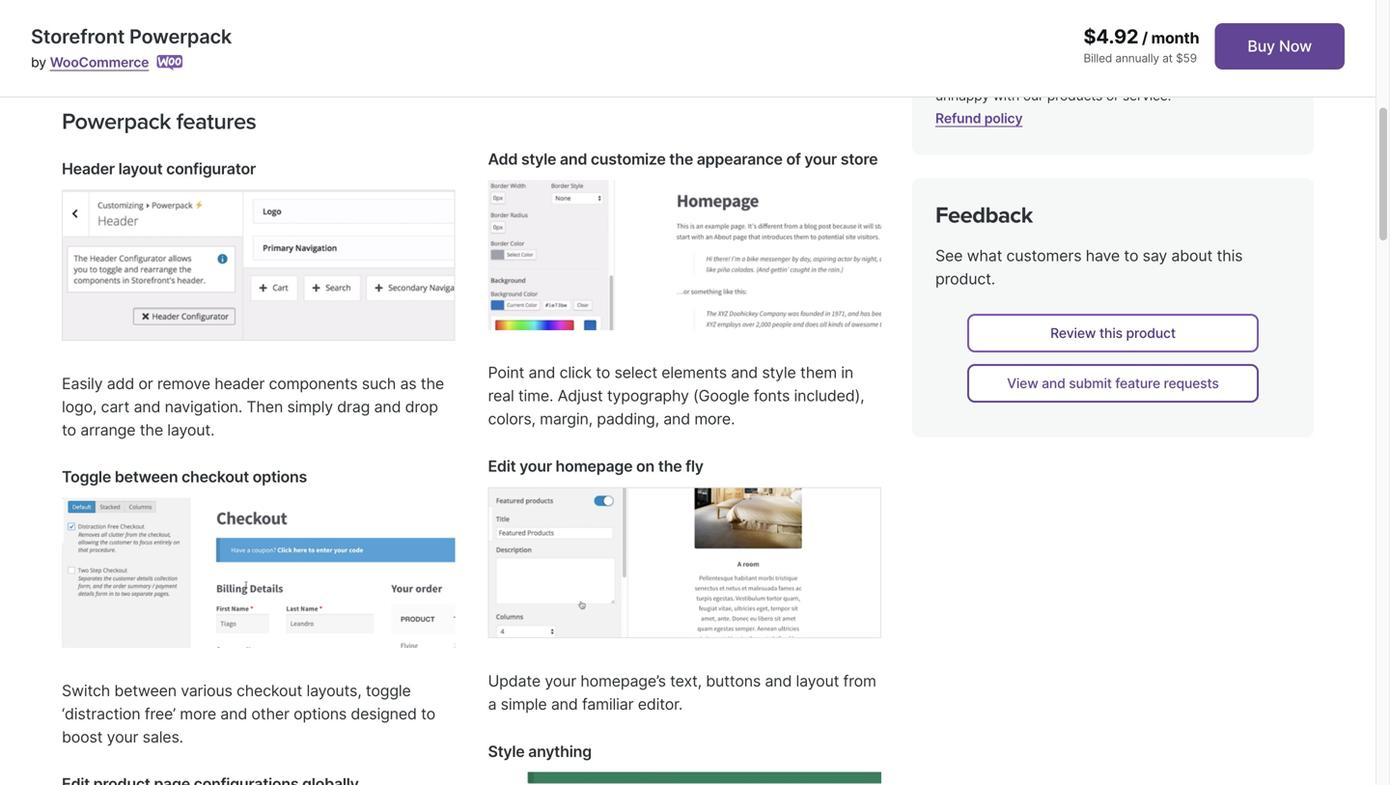 Task type: locate. For each thing, give the bounding box(es) containing it.
1 vertical spatial fonts
[[754, 387, 790, 405]]

(google
[[693, 387, 750, 405]]

the
[[217, 0, 241, 13], [485, 40, 508, 59], [421, 374, 444, 393], [140, 420, 163, 439], [658, 457, 682, 476]]

this right about
[[1217, 246, 1243, 265]]

options down layouts,
[[294, 704, 347, 723]]

a
[[728, 40, 736, 59], [143, 63, 151, 82], [991, 68, 998, 85], [488, 695, 497, 714]]

and right view
[[1042, 375, 1066, 391]]

0 horizontal spatial colors,
[[404, 17, 452, 36]]

the up "store's"
[[217, 0, 241, 13]]

designed
[[351, 704, 417, 723]]

text, down the touching
[[806, 17, 838, 36]]

product.
[[936, 269, 996, 288]]

11-
[[1110, 40, 1128, 57]]

this
[[1217, 246, 1243, 265], [1100, 325, 1123, 341]]

drag
[[337, 397, 370, 416]]

to right up
[[329, 63, 343, 82]]

0 vertical spatial text,
[[806, 17, 838, 36]]

layout left from on the right bottom
[[796, 672, 839, 690]]

your
[[166, 17, 197, 36], [303, 40, 334, 59], [805, 150, 837, 169], [520, 457, 552, 476], [545, 672, 577, 690]]

woocommerce down /
[[1094, 49, 1190, 66]]

or right add
[[138, 374, 153, 393]]

header down the ability
[[251, 17, 301, 36]]

your up simple
[[545, 672, 577, 690]]

and inside the view and submit feature requests link
[[1042, 375, 1066, 391]]

colors, down 'real' on the left of the page
[[488, 410, 536, 429]]

0 horizontal spatial you
[[187, 0, 213, 13]]

1 horizontal spatial fonts
[[754, 387, 790, 405]]

0 horizontal spatial fonts
[[456, 17, 493, 36]]

review this product button
[[968, 314, 1259, 352]]

extensions
[[1139, 77, 1210, 94]]

of down the aspect
[[583, 17, 597, 36]]

0 vertical spatial colors,
[[404, 17, 452, 36]]

1 horizontal spatial you
[[1211, 68, 1234, 85]]

layouts
[[528, 17, 579, 36]]

of right appearance
[[787, 150, 801, 169]]

guarantee
[[1070, 27, 1135, 43], [1133, 68, 1196, 85]]

storefront up almost
[[620, 0, 692, 13]]

category
[[936, 77, 995, 94]]

product
[[786, 40, 842, 59], [1127, 325, 1176, 341]]

feature
[[1116, 375, 1161, 391]]

easily
[[62, 374, 103, 393]]

layouts,
[[307, 681, 362, 700]]

1 vertical spatial our
[[1024, 87, 1044, 104]]

margin,
[[540, 410, 593, 429]]

to right designed on the bottom of the page
[[421, 704, 436, 723]]

header up then
[[215, 374, 265, 393]]

woocommerce link
[[50, 54, 149, 70]]

more. down the "(google"
[[695, 410, 735, 429]]

0 vertical spatial more.
[[197, 40, 238, 59]]

0 vertical spatial between
[[115, 468, 178, 486]]

options
[[253, 468, 307, 486], [294, 704, 347, 723]]

in inside powerpack gives you the ability to customize and style nearly every aspect of storefront without ever touching any code. change your store's header layout, tweak colors, fonts and layouts of almost any element, change text, checkout flow and more. preview your changes instantly in the customizer. make changes to a single product page or on a global scale — it's all up to you.
[[468, 40, 481, 59]]

0 horizontal spatial storefront
[[31, 25, 125, 48]]

0 vertical spatial on
[[121, 63, 139, 82]]

woocommerce down code.
[[50, 54, 149, 70]]

between for various checkout
[[114, 681, 177, 700]]

1 horizontal spatial more.
[[695, 410, 735, 429]]

buttons
[[706, 672, 761, 690]]

0 horizontal spatial money-
[[986, 27, 1035, 43]]

style right add
[[521, 150, 556, 169]]

more.
[[197, 40, 238, 59], [695, 410, 735, 429]]

gives
[[145, 0, 183, 13]]

by
[[31, 54, 46, 70]]

and down every at the top of the page
[[497, 17, 524, 36]]

to right click
[[596, 363, 610, 382]]

header layout configurator
[[62, 159, 256, 178]]

requests
[[1164, 375, 1219, 391]]

1 horizontal spatial or
[[138, 374, 153, 393]]

back
[[1035, 27, 1066, 43], [1099, 68, 1129, 85]]

style left the nearly
[[418, 0, 452, 13]]

on left fly
[[636, 457, 655, 476]]

product up feature
[[1127, 325, 1176, 341]]

2 vertical spatial or
[[138, 374, 153, 393]]

1 vertical spatial checkout
[[182, 468, 249, 486]]

0 horizontal spatial on
[[121, 63, 139, 82]]

2 horizontal spatial or
[[1107, 87, 1119, 104]]

1 horizontal spatial of
[[601, 0, 615, 13]]

any right the touching
[[856, 0, 881, 13]]

view
[[1007, 375, 1039, 391]]

money- up products
[[1051, 68, 1099, 85]]

colors, up the changes instantly
[[404, 17, 452, 36]]

in down the nearly
[[468, 40, 481, 59]]

storefront powerpack
[[31, 25, 232, 48]]

global
[[155, 63, 199, 82]]

product down the touching
[[786, 40, 842, 59]]

more. up scale
[[197, 40, 238, 59]]

boost your
[[62, 727, 138, 746]]

0 vertical spatial or
[[102, 63, 116, 82]]

$4.92
[[1084, 25, 1139, 48]]

2 between from the top
[[114, 681, 177, 700]]

you right the if
[[1211, 68, 1234, 85]]

0 horizontal spatial checkout
[[62, 40, 128, 59]]

in up included),
[[841, 363, 854, 382]]

fonts down the nearly
[[456, 17, 493, 36]]

navigation.
[[165, 397, 242, 416]]

preview
[[242, 40, 298, 59]]

you up "store's"
[[187, 0, 213, 13]]

to right the ability
[[291, 0, 306, 13]]

0 vertical spatial this
[[1217, 246, 1243, 265]]

0 horizontal spatial or
[[102, 63, 116, 82]]

in left 2023-
[[1055, 49, 1066, 66]]

point and click to select elements and style them in real time. adjust typography (google fonts included), colors, margin, padding, and more.
[[488, 363, 865, 429]]

guarantee down at
[[1133, 68, 1196, 85]]

arrange
[[80, 420, 136, 439]]

this right review
[[1100, 325, 1123, 341]]

you inside powerpack gives you the ability to customize and style nearly every aspect of storefront without ever touching any code. change your store's header layout, tweak colors, fonts and layouts of almost any element, change text, checkout flow and more. preview your changes instantly in the customizer. make changes to a single product page or on a global scale — it's all up to you.
[[187, 0, 213, 13]]

a inside update your homepage's text, buttons and layout from a simple and familiar editor.
[[488, 695, 497, 714]]

1 vertical spatial text,
[[670, 672, 702, 690]]

between inside 'switch between various checkout layouts, toggle 'distraction free' more and other options designed to boost your sales.'
[[114, 681, 177, 700]]

0 vertical spatial style
[[418, 0, 452, 13]]

0 vertical spatial header
[[251, 17, 301, 36]]

30-day money-back guarantee we're so confident in our woocommerce offering that we offer a 30-day money-back guarantee if you are unhappy with our products or service. refund policy
[[936, 27, 1270, 127]]

you
[[187, 0, 213, 13], [1211, 68, 1234, 85]]

switch between various checkout layouts, toggle 'distraction free' more and other options designed to boost your sales.
[[62, 681, 436, 746]]

free'
[[145, 704, 176, 723]]

0 horizontal spatial style
[[418, 0, 452, 13]]

1 vertical spatial between
[[114, 681, 177, 700]]

1 vertical spatial back
[[1099, 68, 1129, 85]]

1 vertical spatial powerpack
[[129, 25, 232, 48]]

buy now
[[1248, 37, 1312, 56]]

your right edit
[[520, 457, 552, 476]]

1 vertical spatial day
[[1025, 68, 1047, 85]]

1 vertical spatial any
[[653, 17, 679, 36]]

0 vertical spatial storefront
[[620, 0, 692, 13]]

make
[[601, 40, 640, 59]]

1 horizontal spatial this
[[1217, 246, 1243, 265]]

between right toggle
[[115, 468, 178, 486]]

money- up the confident at the top
[[986, 27, 1035, 43]]

and left customize the
[[560, 150, 587, 169]]

1 vertical spatial header
[[215, 374, 265, 393]]

1 horizontal spatial layout
[[796, 672, 839, 690]]

touching
[[789, 0, 852, 13]]

now
[[1280, 37, 1312, 56]]

1 horizontal spatial product
[[1127, 325, 1176, 341]]

cart
[[101, 397, 130, 416]]

a left simple
[[488, 695, 497, 714]]

more. inside point and click to select elements and style them in real time. adjust typography (google fonts included), colors, margin, padding, and more.
[[695, 410, 735, 429]]

1 vertical spatial you
[[1211, 68, 1234, 85]]

your left the store
[[805, 150, 837, 169]]

text,
[[806, 17, 838, 36], [670, 672, 702, 690]]

change
[[749, 17, 802, 36]]

1 horizontal spatial any
[[856, 0, 881, 13]]

1 between from the top
[[115, 468, 178, 486]]

1 vertical spatial layout
[[796, 672, 839, 690]]

our right with
[[1024, 87, 1044, 104]]

a right offer
[[991, 68, 998, 85]]

powerpack up header
[[62, 108, 171, 135]]

0 vertical spatial money-
[[986, 27, 1035, 43]]

0 vertical spatial guarantee
[[1070, 27, 1135, 43]]

1 vertical spatial 30-
[[1002, 68, 1025, 85]]

fonts down style them
[[754, 387, 790, 405]]

various checkout
[[181, 681, 302, 700]]

header inside powerpack gives you the ability to customize and style nearly every aspect of storefront without ever touching any code. change your store's header layout, tweak colors, fonts and layouts of almost any element, change text, checkout flow and more. preview your changes instantly in the customizer. make changes to a single product page or on a global scale — it's all up to you.
[[251, 17, 301, 36]]

to left say
[[1124, 246, 1139, 265]]

and down the such
[[374, 397, 401, 416]]

1 vertical spatial or
[[1107, 87, 1119, 104]]

text, inside powerpack gives you the ability to customize and style nearly every aspect of storefront without ever touching any code. change your store's header layout, tweak colors, fonts and layouts of almost any element, change text, checkout flow and more. preview your changes instantly in the customizer. make changes to a single product page or on a global scale — it's all up to you.
[[806, 17, 838, 36]]

1 vertical spatial options
[[294, 704, 347, 723]]

1 horizontal spatial our
[[1070, 49, 1090, 66]]

1 vertical spatial of
[[583, 17, 597, 36]]

powerpack up the developed by woocommerce image
[[129, 25, 232, 48]]

back down billed
[[1099, 68, 1129, 85]]

0 vertical spatial fonts
[[456, 17, 493, 36]]

of up almost
[[601, 0, 615, 13]]

ever
[[754, 0, 785, 13]]

0 vertical spatial you
[[187, 0, 213, 13]]

0 vertical spatial day
[[959, 27, 983, 43]]

fonts
[[456, 17, 493, 36], [754, 387, 790, 405]]

or inside easily add or remove header components such as the logo, cart and navigation. then simply drag and drop to arrange the layout.
[[138, 374, 153, 393]]

the left layout.
[[140, 420, 163, 439]]

0 vertical spatial powerpack
[[62, 0, 141, 13]]

1 horizontal spatial storefront
[[620, 0, 692, 13]]

toggle
[[366, 681, 411, 700]]

without
[[696, 0, 750, 13]]

1 vertical spatial on
[[636, 457, 655, 476]]

simple
[[501, 695, 547, 714]]

1 horizontal spatial text,
[[806, 17, 838, 36]]

in inside "30-day money-back guarantee we're so confident in our woocommerce offering that we offer a 30-day money-back guarantee if you are unhappy with our products or service. refund policy"
[[1055, 49, 1066, 66]]

aspect
[[548, 0, 597, 13]]

storefront inside powerpack gives you the ability to customize and style nearly every aspect of storefront without ever touching any code. change your store's header layout, tweak colors, fonts and layouts of almost any element, change text, checkout flow and more. preview your changes instantly in the customizer. make changes to a single product page or on a global scale — it's all up to you.
[[620, 0, 692, 13]]

or inside "30-day money-back guarantee we're so confident in our woocommerce offering that we offer a 30-day money-back guarantee if you are unhappy with our products or service. refund policy"
[[1107, 87, 1119, 104]]

2 horizontal spatial in
[[1055, 49, 1066, 66]]

2 horizontal spatial of
[[787, 150, 801, 169]]

on down flow
[[121, 63, 139, 82]]

billed
[[1084, 51, 1113, 65]]

confident
[[993, 49, 1052, 66]]

30- up with
[[1002, 68, 1025, 85]]

checkout down layout.
[[182, 468, 249, 486]]

day up the so
[[959, 27, 983, 43]]

09
[[1128, 40, 1145, 57]]

storefront for storefront powerpack
[[31, 25, 125, 48]]

in inside point and click to select elements and style them in real time. adjust typography (google fonts included), colors, margin, padding, and more.
[[841, 363, 854, 382]]

0 horizontal spatial product
[[786, 40, 842, 59]]

update your homepage's text, buttons and layout from a simple and familiar editor.
[[488, 672, 877, 714]]

0 horizontal spatial more.
[[197, 40, 238, 59]]

our down $4.92
[[1070, 49, 1090, 66]]

1 horizontal spatial woocommerce
[[1094, 49, 1190, 66]]

0 horizontal spatial this
[[1100, 325, 1123, 341]]

—
[[244, 63, 260, 82]]

1 vertical spatial money-
[[1051, 68, 1099, 85]]

1 vertical spatial this
[[1100, 325, 1123, 341]]

layout.
[[167, 420, 215, 439]]

review
[[1051, 325, 1096, 341]]

back up the confident at the top
[[1035, 27, 1066, 43]]

checkout down code.
[[62, 40, 128, 59]]

homepage
[[556, 457, 633, 476]]

or right page
[[102, 63, 116, 82]]

guarantee up billed
[[1070, 27, 1135, 43]]

day down the confident at the top
[[1025, 68, 1047, 85]]

with
[[993, 87, 1020, 104]]

text, left buttons
[[670, 672, 702, 690]]

tweak
[[357, 17, 400, 36]]

1 horizontal spatial colors,
[[488, 410, 536, 429]]

any up changes
[[653, 17, 679, 36]]

at
[[1163, 51, 1173, 65]]

to inside 'switch between various checkout layouts, toggle 'distraction free' more and other options designed to boost your sales.'
[[421, 704, 436, 723]]

powerpack inside powerpack gives you the ability to customize and style nearly every aspect of storefront without ever touching any code. change your store's header layout, tweak colors, fonts and layouts of almost any element, change text, checkout flow and more. preview your changes instantly in the customizer. make changes to a single product page or on a global scale — it's all up to you.
[[62, 0, 141, 13]]

0 horizontal spatial in
[[468, 40, 481, 59]]

0 horizontal spatial our
[[1024, 87, 1044, 104]]

and down the typography
[[664, 410, 690, 429]]

0 vertical spatial back
[[1035, 27, 1066, 43]]

customize the
[[591, 150, 693, 169]]

to
[[291, 0, 306, 13], [709, 40, 723, 59], [329, 63, 343, 82], [1124, 246, 1139, 265], [596, 363, 610, 382], [62, 420, 76, 439], [421, 704, 436, 723]]

0 horizontal spatial 30-
[[936, 27, 959, 43]]

to down element,
[[709, 40, 723, 59]]

layout down powerpack features
[[118, 159, 163, 178]]

1 vertical spatial more.
[[695, 410, 735, 429]]

0 horizontal spatial layout
[[118, 159, 163, 178]]

between up 'free''
[[114, 681, 177, 700]]

and right buttons
[[765, 672, 792, 690]]

to down logo,
[[62, 420, 76, 439]]

30- up we're
[[936, 27, 959, 43]]

0 horizontal spatial text,
[[670, 672, 702, 690]]

0 vertical spatial layout
[[118, 159, 163, 178]]

storefront down billed
[[1071, 77, 1136, 94]]

1 horizontal spatial 30-
[[1002, 68, 1025, 85]]

or left service.
[[1107, 87, 1119, 104]]

1 horizontal spatial back
[[1099, 68, 1129, 85]]

real
[[488, 387, 514, 405]]

toggle
[[62, 468, 111, 486]]

storefront up by woocommerce
[[31, 25, 125, 48]]

2 vertical spatial storefront
[[1071, 77, 1136, 94]]

0 horizontal spatial of
[[583, 17, 597, 36]]

style anything
[[488, 742, 592, 761]]

2 horizontal spatial storefront
[[1071, 77, 1136, 94]]

1 horizontal spatial in
[[841, 363, 854, 382]]

1 vertical spatial style
[[521, 150, 556, 169]]

0 vertical spatial product
[[786, 40, 842, 59]]

options down then
[[253, 468, 307, 486]]

2 vertical spatial of
[[787, 150, 801, 169]]

woocommerce inside "30-day money-back guarantee we're so confident in our woocommerce offering that we offer a 30-day money-back guarantee if you are unhappy with our products or service. refund policy"
[[1094, 49, 1190, 66]]

1 vertical spatial storefront
[[31, 25, 125, 48]]

1 vertical spatial product
[[1127, 325, 1176, 341]]

customize
[[310, 0, 383, 13]]

ability
[[245, 0, 287, 13]]

the right "as"
[[421, 374, 444, 393]]

refund
[[936, 110, 982, 127]]

powerpack up code.
[[62, 0, 141, 13]]

a down flow
[[143, 63, 151, 82]]

this inside 'see what customers have to say about this product.'
[[1217, 246, 1243, 265]]

buy now link
[[1215, 23, 1345, 70]]

0 vertical spatial options
[[253, 468, 307, 486]]

to inside point and click to select elements and style them in real time. adjust typography (google fonts included), colors, margin, padding, and more.
[[596, 363, 610, 382]]

adjust
[[558, 387, 603, 405]]

0 vertical spatial checkout
[[62, 40, 128, 59]]

0 horizontal spatial back
[[1035, 27, 1066, 43]]

header inside easily add or remove header components such as the logo, cart and navigation. then simply drag and drop to arrange the layout.
[[215, 374, 265, 393]]

1 vertical spatial colors,
[[488, 410, 536, 429]]

and up time.
[[529, 363, 556, 382]]



Task type: describe. For each thing, give the bounding box(es) containing it.
header
[[62, 159, 115, 178]]

scale
[[203, 63, 240, 82]]

0 vertical spatial 30-
[[936, 27, 959, 43]]

typography
[[607, 387, 689, 405]]

customers
[[1007, 246, 1082, 265]]

buy
[[1248, 37, 1276, 56]]

between for checkout
[[115, 468, 178, 486]]

/
[[1142, 28, 1148, 47]]

flow
[[132, 40, 162, 59]]

0 horizontal spatial any
[[653, 17, 679, 36]]

switch
[[62, 681, 110, 700]]

are
[[1238, 68, 1258, 85]]

components
[[269, 374, 358, 393]]

version history button
[[1148, 37, 1247, 60]]

1 horizontal spatial style
[[521, 150, 556, 169]]

offering
[[1193, 49, 1242, 66]]

and up the "(google"
[[731, 363, 758, 382]]

such
[[362, 374, 396, 393]]

and up "tweak"
[[387, 0, 414, 13]]

from
[[844, 672, 877, 690]]

view and submit feature requests link
[[968, 364, 1259, 402]]

up
[[306, 63, 324, 82]]

code.
[[62, 17, 102, 36]]

element,
[[683, 17, 745, 36]]

review this product
[[1051, 325, 1176, 341]]

so
[[974, 49, 989, 66]]

$59
[[1176, 51, 1197, 65]]

select
[[615, 363, 658, 382]]

product inside powerpack gives you the ability to customize and style nearly every aspect of storefront without ever touching any code. change your store's header layout, tweak colors, fonts and layouts of almost any element, change text, checkout flow and more. preview your changes instantly in the customizer. make changes to a single product page or on a global scale — it's all up to you.
[[786, 40, 842, 59]]

edit
[[488, 457, 516, 476]]

or inside powerpack gives you the ability to customize and style nearly every aspect of storefront without ever touching any code. change your store's header layout, tweak colors, fonts and layouts of almost any element, change text, checkout flow and more. preview your changes instantly in the customizer. make changes to a single product page or on a global scale — it's all up to you.
[[102, 63, 116, 82]]

your up up
[[303, 40, 334, 59]]

sales.
[[143, 727, 183, 746]]

powerpack for gives
[[62, 0, 141, 13]]

layout,
[[306, 17, 353, 36]]

it's
[[264, 63, 283, 82]]

padding,
[[597, 410, 659, 429]]

and right simple
[[551, 695, 578, 714]]

fonts inside powerpack gives you the ability to customize and style nearly every aspect of storefront without ever touching any code. change your store's header layout, tweak colors, fonts and layouts of almost any element, change text, checkout flow and more. preview your changes instantly in the customizer. make changes to a single product page or on a global scale — it's all up to you.
[[456, 17, 493, 36]]

your down gives
[[166, 17, 197, 36]]

to inside 'see what customers have to say about this product.'
[[1124, 246, 1139, 265]]

what
[[967, 246, 1003, 265]]

update
[[488, 672, 541, 690]]

if
[[1200, 68, 1208, 85]]

1 vertical spatial guarantee
[[1133, 68, 1196, 85]]

that
[[1246, 49, 1270, 66]]

version
[[1148, 40, 1198, 57]]

this inside button
[[1100, 325, 1123, 341]]

to inside easily add or remove header components such as the logo, cart and navigation. then simply drag and drop to arrange the layout.
[[62, 420, 76, 439]]

0 horizontal spatial woocommerce
[[50, 54, 149, 70]]

0 horizontal spatial day
[[959, 27, 983, 43]]

then
[[247, 397, 283, 416]]

storefront extensions
[[1071, 77, 1210, 94]]

layout inside update your homepage's text, buttons and layout from a simple and familiar editor.
[[796, 672, 839, 690]]

you.
[[347, 63, 377, 82]]

all
[[287, 63, 302, 82]]

product inside button
[[1127, 325, 1176, 341]]

storefront for storefront extensions
[[1071, 77, 1136, 94]]

have
[[1086, 246, 1120, 265]]

2023-
[[1071, 40, 1110, 57]]

2023-11-09 version history
[[1071, 40, 1247, 57]]

logo,
[[62, 397, 97, 416]]

and right cart
[[134, 397, 161, 416]]

0 vertical spatial of
[[601, 0, 615, 13]]

policy
[[985, 110, 1023, 127]]

time.
[[518, 387, 554, 405]]

add
[[107, 374, 134, 393]]

a inside "30-day money-back guarantee we're so confident in our woocommerce offering that we offer a 30-day money-back guarantee if you are unhappy with our products or service. refund policy"
[[991, 68, 998, 85]]

appearance
[[697, 150, 783, 169]]

more and
[[180, 704, 247, 723]]

we
[[936, 68, 954, 85]]

view and submit feature requests
[[1007, 375, 1219, 391]]

1 horizontal spatial day
[[1025, 68, 1047, 85]]

annually
[[1116, 51, 1160, 65]]

single
[[740, 40, 782, 59]]

1 horizontal spatial checkout
[[182, 468, 249, 486]]

powerpack for features
[[62, 108, 171, 135]]

0 vertical spatial any
[[856, 0, 881, 13]]

see what customers have to say about this product.
[[936, 246, 1243, 288]]

text, inside update your homepage's text, buttons and layout from a simple and familiar editor.
[[670, 672, 702, 690]]

feedback
[[936, 202, 1033, 229]]

drop
[[405, 397, 438, 416]]

homepage's
[[581, 672, 666, 690]]

the left fly
[[658, 457, 682, 476]]

changes
[[644, 40, 705, 59]]

'distraction
[[62, 704, 140, 723]]

customizer.
[[512, 40, 597, 59]]

service.
[[1123, 87, 1172, 104]]

the down the nearly
[[485, 40, 508, 59]]

and up "global" at the left top of the page
[[166, 40, 193, 59]]

as
[[400, 374, 417, 393]]

products
[[1048, 87, 1103, 104]]

remove
[[157, 374, 210, 393]]

powerpack features
[[62, 108, 256, 135]]

simply
[[287, 397, 333, 416]]

colors, inside point and click to select elements and style them in real time. adjust typography (google fonts included), colors, margin, padding, and more.
[[488, 410, 536, 429]]

by woocommerce
[[31, 54, 149, 70]]

in for 30-day money-back guarantee we're so confident in our woocommerce offering that we offer a 30-day money-back guarantee if you are unhappy with our products or service. refund policy
[[1055, 49, 1066, 66]]

1 horizontal spatial on
[[636, 457, 655, 476]]

on inside powerpack gives you the ability to customize and style nearly every aspect of storefront without ever touching any code. change your store's header layout, tweak colors, fonts and layouts of almost any element, change text, checkout flow and more. preview your changes instantly in the customizer. make changes to a single product page or on a global scale — it's all up to you.
[[121, 63, 139, 82]]

you inside "30-day money-back guarantee we're so confident in our woocommerce offering that we offer a 30-day money-back guarantee if you are unhappy with our products or service. refund policy"
[[1211, 68, 1234, 85]]

a down element,
[[728, 40, 736, 59]]

in for point and click to select elements and style them in real time. adjust typography (google fonts included), colors, margin, padding, and more.
[[841, 363, 854, 382]]

more. inside powerpack gives you the ability to customize and style nearly every aspect of storefront without ever touching any code. change your store's header layout, tweak colors, fonts and layouts of almost any element, change text, checkout flow and more. preview your changes instantly in the customizer. make changes to a single product page or on a global scale — it's all up to you.
[[197, 40, 238, 59]]

other
[[251, 704, 290, 723]]

style inside powerpack gives you the ability to customize and style nearly every aspect of storefront without ever touching any code. change your store's header layout, tweak colors, fonts and layouts of almost any element, change text, checkout flow and more. preview your changes instantly in the customizer. make changes to a single product page or on a global scale — it's all up to you.
[[418, 0, 452, 13]]

features
[[176, 108, 256, 135]]

your inside update your homepage's text, buttons and layout from a simple and familiar editor.
[[545, 672, 577, 690]]

unhappy
[[936, 87, 990, 104]]

fonts inside point and click to select elements and style them in real time. adjust typography (google fonts included), colors, margin, padding, and more.
[[754, 387, 790, 405]]

about
[[1172, 246, 1213, 265]]

checkout inside powerpack gives you the ability to customize and style nearly every aspect of storefront without ever touching any code. change your store's header layout, tweak colors, fonts and layouts of almost any element, change text, checkout flow and more. preview your changes instantly in the customizer. make changes to a single product page or on a global scale — it's all up to you.
[[62, 40, 128, 59]]

edit your homepage on the fly
[[488, 457, 704, 476]]

submit
[[1069, 375, 1112, 391]]

1 horizontal spatial money-
[[1051, 68, 1099, 85]]

options inside 'switch between various checkout layouts, toggle 'distraction free' more and other options designed to boost your sales.'
[[294, 704, 347, 723]]

click
[[560, 363, 592, 382]]

nearly
[[456, 0, 500, 13]]

developed by woocommerce image
[[157, 55, 183, 70]]

colors, inside powerpack gives you the ability to customize and style nearly every aspect of storefront without ever touching any code. change your store's header layout, tweak colors, fonts and layouts of almost any element, change text, checkout flow and more. preview your changes instantly in the customizer. make changes to a single product page or on a global scale — it's all up to you.
[[404, 17, 452, 36]]



Task type: vqa. For each thing, say whether or not it's contained in the screenshot.
More And
yes



